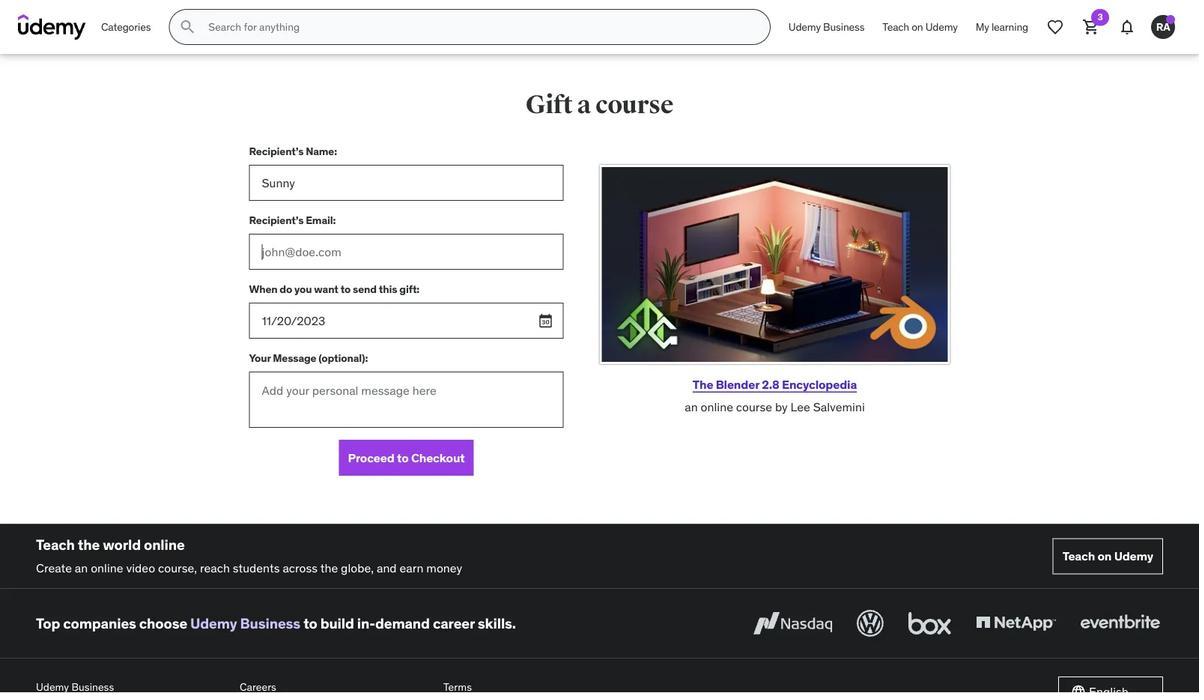 Task type: locate. For each thing, give the bounding box(es) containing it.
proceed to checkout button
[[339, 440, 474, 476]]

1 horizontal spatial on
[[1098, 549, 1112, 564]]

teach
[[883, 20, 910, 33], [36, 536, 75, 554], [1063, 549, 1096, 564]]

recipient's name:
[[249, 144, 337, 158]]

1 vertical spatial udemy business link
[[190, 614, 301, 632]]

0 horizontal spatial teach
[[36, 536, 75, 554]]

business
[[824, 20, 865, 33], [240, 614, 301, 632]]

small image
[[1072, 684, 1087, 693]]

0 horizontal spatial an
[[75, 560, 88, 575]]

Your Message (optional): text field
[[249, 372, 564, 428]]

you
[[295, 282, 312, 296]]

1 horizontal spatial udemy business link
[[780, 9, 874, 45]]

0 horizontal spatial business
[[240, 614, 301, 632]]

on left my
[[912, 20, 924, 33]]

0 vertical spatial course
[[596, 89, 674, 120]]

teach on udemy
[[883, 20, 958, 33], [1063, 549, 1154, 564]]

1 vertical spatial teach on udemy
[[1063, 549, 1154, 564]]

an inside teach the world online create an online video course, reach students across the globe, and earn money
[[75, 560, 88, 575]]

1 recipient's from the top
[[249, 144, 304, 158]]

students
[[233, 560, 280, 575]]

Search for anything text field
[[206, 14, 752, 40]]

course
[[596, 89, 674, 120], [736, 399, 773, 415]]

recipient's left email:
[[249, 213, 304, 227]]

email:
[[306, 213, 336, 227]]

1 horizontal spatial to
[[341, 282, 351, 296]]

0 vertical spatial online
[[701, 399, 734, 415]]

0 vertical spatial to
[[341, 282, 351, 296]]

0 horizontal spatial udemy business link
[[190, 614, 301, 632]]

ra
[[1157, 20, 1171, 33]]

1 vertical spatial recipient's
[[249, 213, 304, 227]]

recipient's for recipient's email:
[[249, 213, 304, 227]]

2 horizontal spatial online
[[701, 399, 734, 415]]

online up course,
[[144, 536, 185, 554]]

in-
[[357, 614, 375, 632]]

an inside the blender 2.8 encyclopedia an online course by lee salvemini
[[685, 399, 698, 415]]

0 vertical spatial business
[[824, 20, 865, 33]]

1 horizontal spatial course
[[736, 399, 773, 415]]

you have alerts image
[[1167, 15, 1176, 24]]

box image
[[905, 607, 955, 640]]

an
[[685, 399, 698, 415], [75, 560, 88, 575]]

2 vertical spatial online
[[91, 560, 123, 575]]

1 horizontal spatial an
[[685, 399, 698, 415]]

gift
[[526, 89, 573, 120]]

course right a
[[596, 89, 674, 120]]

online down the
[[701, 399, 734, 415]]

0 horizontal spatial on
[[912, 20, 924, 33]]

1 horizontal spatial teach on udemy link
[[1053, 538, 1164, 574]]

the left world
[[78, 536, 100, 554]]

gift a course
[[526, 89, 674, 120]]

to left send
[[341, 282, 351, 296]]

to
[[341, 282, 351, 296], [397, 450, 409, 465], [304, 614, 317, 632]]

0 vertical spatial teach on udemy link
[[874, 9, 967, 45]]

1 vertical spatial to
[[397, 450, 409, 465]]

udemy business link
[[780, 9, 874, 45], [190, 614, 301, 632]]

2 horizontal spatial to
[[397, 450, 409, 465]]

by
[[776, 399, 788, 415]]

course left the by
[[736, 399, 773, 415]]

2 recipient's from the top
[[249, 213, 304, 227]]

0 horizontal spatial teach on udemy
[[883, 20, 958, 33]]

1 vertical spatial teach on udemy link
[[1053, 538, 1164, 574]]

to left build on the left bottom
[[304, 614, 317, 632]]

1 vertical spatial an
[[75, 560, 88, 575]]

1 vertical spatial the
[[321, 560, 338, 575]]

gift:
[[400, 282, 420, 296]]

when do you want to send this gift:
[[249, 282, 420, 296]]

wishlist image
[[1047, 18, 1065, 36]]

1 vertical spatial online
[[144, 536, 185, 554]]

eventbrite image
[[1078, 607, 1164, 640]]

1 vertical spatial course
[[736, 399, 773, 415]]

top
[[36, 614, 60, 632]]

0 horizontal spatial the
[[78, 536, 100, 554]]

on
[[912, 20, 924, 33], [1098, 549, 1112, 564]]

skills.
[[478, 614, 516, 632]]

when
[[249, 282, 278, 296]]

2.8
[[762, 376, 780, 392]]

teach on udemy link up eventbrite image
[[1053, 538, 1164, 574]]

the left globe,
[[321, 560, 338, 575]]

an right create
[[75, 560, 88, 575]]

on up eventbrite image
[[1098, 549, 1112, 564]]

teach on udemy link
[[874, 9, 967, 45], [1053, 538, 1164, 574]]

teach on udemy up eventbrite image
[[1063, 549, 1154, 564]]

recipient's left name: at the left top of page
[[249, 144, 304, 158]]

1 horizontal spatial teach on udemy
[[1063, 549, 1154, 564]]

1 horizontal spatial online
[[144, 536, 185, 554]]

learning
[[992, 20, 1029, 33]]

teach on udemy for leftmost teach on udemy link
[[883, 20, 958, 33]]

world
[[103, 536, 141, 554]]

udemy
[[789, 20, 821, 33], [926, 20, 958, 33], [1115, 549, 1154, 564], [190, 614, 237, 632]]

the
[[693, 376, 714, 392]]

categories
[[101, 20, 151, 33]]

teach on udemy left my
[[883, 20, 958, 33]]

notifications image
[[1119, 18, 1137, 36]]

nasdaq image
[[750, 607, 836, 640]]

my learning link
[[967, 9, 1038, 45]]

0 vertical spatial the
[[78, 536, 100, 554]]

0 vertical spatial teach on udemy
[[883, 20, 958, 33]]

2 vertical spatial to
[[304, 614, 317, 632]]

globe,
[[341, 560, 374, 575]]

udemy image
[[18, 14, 86, 40]]

0 horizontal spatial to
[[304, 614, 317, 632]]

lee
[[791, 399, 811, 415]]

teach for leftmost teach on udemy link
[[883, 20, 910, 33]]

salvemini
[[814, 399, 865, 415]]

submit search image
[[179, 18, 197, 36]]

message
[[273, 351, 317, 365]]

recipient's
[[249, 144, 304, 158], [249, 213, 304, 227]]

0 vertical spatial an
[[685, 399, 698, 415]]

recipient's email:
[[249, 213, 336, 227]]

3 link
[[1074, 9, 1110, 45]]

ra link
[[1146, 9, 1182, 45]]

online
[[701, 399, 734, 415], [144, 536, 185, 554], [91, 560, 123, 575]]

send
[[353, 282, 377, 296]]

teach on udemy link left my
[[874, 9, 967, 45]]

to right the proceed at the bottom
[[397, 450, 409, 465]]

online down world
[[91, 560, 123, 575]]

When do you want to send this gift: text field
[[249, 303, 564, 339]]

proceed
[[348, 450, 395, 465]]

want
[[314, 282, 339, 296]]

1 horizontal spatial teach
[[883, 20, 910, 33]]

money
[[427, 560, 462, 575]]

0 horizontal spatial course
[[596, 89, 674, 120]]

this
[[379, 282, 397, 296]]

teach for the rightmost teach on udemy link
[[1063, 549, 1096, 564]]

an down the
[[685, 399, 698, 415]]

(optional):
[[319, 351, 368, 365]]

1 vertical spatial on
[[1098, 549, 1112, 564]]

2 horizontal spatial teach
[[1063, 549, 1096, 564]]

0 vertical spatial recipient's
[[249, 144, 304, 158]]

teach inside teach the world online create an online video course, reach students across the globe, and earn money
[[36, 536, 75, 554]]

companies
[[63, 614, 136, 632]]

the
[[78, 536, 100, 554], [321, 560, 338, 575]]



Task type: describe. For each thing, give the bounding box(es) containing it.
1 horizontal spatial the
[[321, 560, 338, 575]]

course inside the blender 2.8 encyclopedia an online course by lee salvemini
[[736, 399, 773, 415]]

0 vertical spatial udemy business link
[[780, 9, 874, 45]]

3
[[1098, 11, 1103, 23]]

do
[[280, 282, 292, 296]]

my learning
[[976, 20, 1029, 33]]

a
[[577, 89, 591, 120]]

checkout
[[411, 450, 465, 465]]

0 horizontal spatial teach on udemy link
[[874, 9, 967, 45]]

udemy business
[[789, 20, 865, 33]]

proceed to checkout
[[348, 450, 465, 465]]

0 horizontal spatial online
[[91, 560, 123, 575]]

the blender 2.8 encyclopedia an online course by lee salvemini
[[685, 376, 865, 415]]

your message (optional):
[[249, 351, 368, 365]]

the blender 2.8 encyclopedia link
[[693, 376, 857, 392]]

shopping cart with 3 items image
[[1083, 18, 1101, 36]]

0 vertical spatial on
[[912, 20, 924, 33]]

your
[[249, 351, 271, 365]]

demand
[[375, 614, 430, 632]]

Recipient's Name: text field
[[249, 165, 564, 201]]

1 horizontal spatial business
[[824, 20, 865, 33]]

to inside button
[[397, 450, 409, 465]]

categories button
[[92, 9, 160, 45]]

online inside the blender 2.8 encyclopedia an online course by lee salvemini
[[701, 399, 734, 415]]

recipient's for recipient's name:
[[249, 144, 304, 158]]

netapp image
[[973, 607, 1060, 640]]

earn
[[400, 560, 424, 575]]

video
[[126, 560, 155, 575]]

Recipient's Email: email field
[[249, 234, 564, 270]]

teach the world online create an online video course, reach students across the globe, and earn money
[[36, 536, 462, 575]]

teach on udemy for the rightmost teach on udemy link
[[1063, 549, 1154, 564]]

1 vertical spatial business
[[240, 614, 301, 632]]

career
[[433, 614, 475, 632]]

encyclopedia
[[782, 376, 857, 392]]

choose
[[139, 614, 187, 632]]

reach
[[200, 560, 230, 575]]

course,
[[158, 560, 197, 575]]

blender
[[716, 376, 760, 392]]

volkswagen image
[[854, 607, 887, 640]]

across
[[283, 560, 318, 575]]

name:
[[306, 144, 337, 158]]

build
[[320, 614, 354, 632]]

my
[[976, 20, 990, 33]]

create
[[36, 560, 72, 575]]

and
[[377, 560, 397, 575]]

top companies choose udemy business to build in-demand career skills.
[[36, 614, 516, 632]]



Task type: vqa. For each thing, say whether or not it's contained in the screenshot.
wishlist image at the top of page
yes



